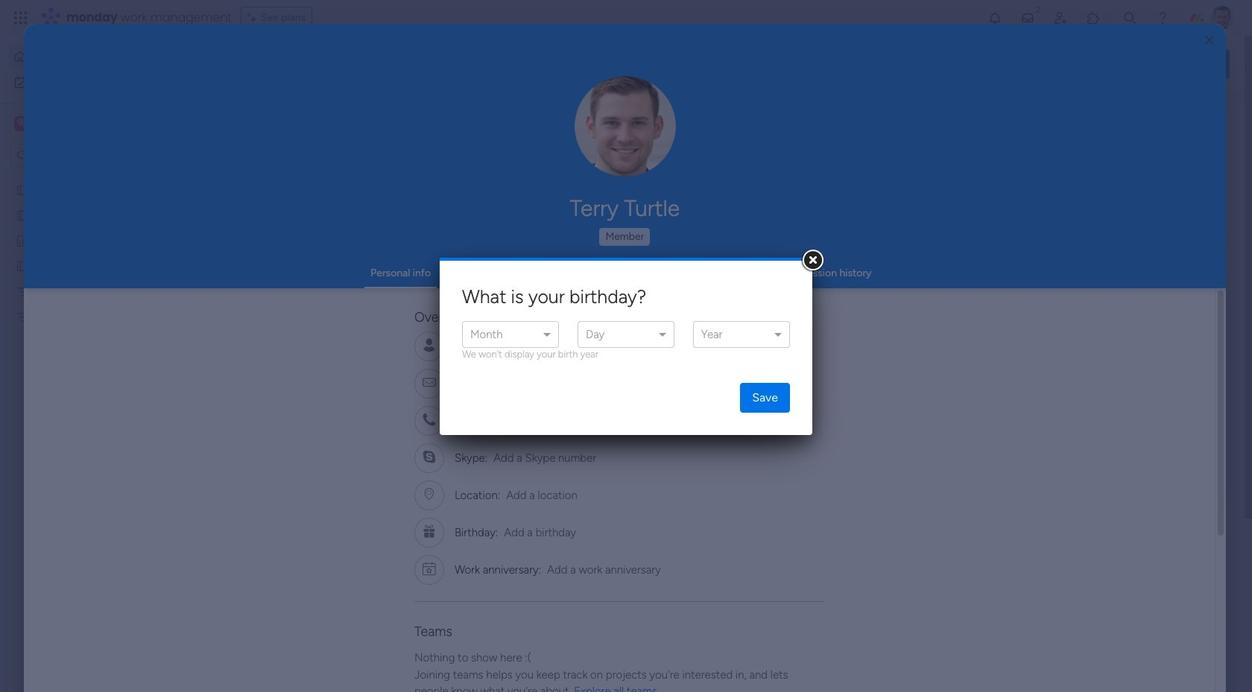 Task type: describe. For each thing, give the bounding box(es) containing it.
see plans image
[[247, 10, 261, 26]]

public board image down the public dashboard icon
[[16, 259, 30, 273]]

1 horizontal spatial public board image
[[493, 272, 509, 289]]

component image
[[493, 296, 506, 309]]

component image
[[249, 296, 263, 309]]

templates image image
[[1020, 300, 1217, 403]]

close image
[[1206, 35, 1215, 46]]

search everything image
[[1123, 10, 1138, 25]]

public board image up component icon
[[249, 272, 266, 289]]

monday marketplace image
[[1087, 10, 1102, 25]]

help image
[[1156, 10, 1171, 25]]

add to favorites image
[[442, 455, 457, 470]]

update feed image
[[1021, 10, 1036, 25]]



Task type: locate. For each thing, give the bounding box(es) containing it.
terry turtle image
[[1211, 6, 1235, 30]]

0 horizontal spatial public board image
[[16, 183, 30, 197]]

dapulse x slim image
[[1208, 108, 1226, 126]]

invite members image
[[1054, 10, 1069, 25]]

public dashboard image
[[16, 233, 30, 248]]

0 vertical spatial public board image
[[16, 183, 30, 197]]

copied! image
[[554, 340, 566, 352]]

add to favorites image
[[930, 273, 945, 288]]

public board image up the public dashboard icon
[[16, 208, 30, 222]]

workspace image
[[14, 116, 29, 132]]

notifications image
[[988, 10, 1003, 25]]

help center element
[[1007, 615, 1231, 675]]

public board image
[[16, 208, 30, 222], [16, 259, 30, 273], [249, 272, 266, 289]]

1 vertical spatial public board image
[[493, 272, 509, 289]]

getting started element
[[1007, 544, 1231, 603]]

select product image
[[13, 10, 28, 25]]

public board image up component image
[[493, 272, 509, 289]]

list box
[[0, 174, 190, 531]]

workspace image
[[17, 116, 27, 132]]

option
[[0, 176, 190, 179]]

2 image
[[1032, 1, 1046, 18]]

quick search results list box
[[230, 139, 971, 520]]

public board image
[[16, 183, 30, 197], [493, 272, 509, 289]]

public board image up the public dashboard icon
[[16, 183, 30, 197]]



Task type: vqa. For each thing, say whether or not it's contained in the screenshot.
2nd Public board image from the top of the page
yes



